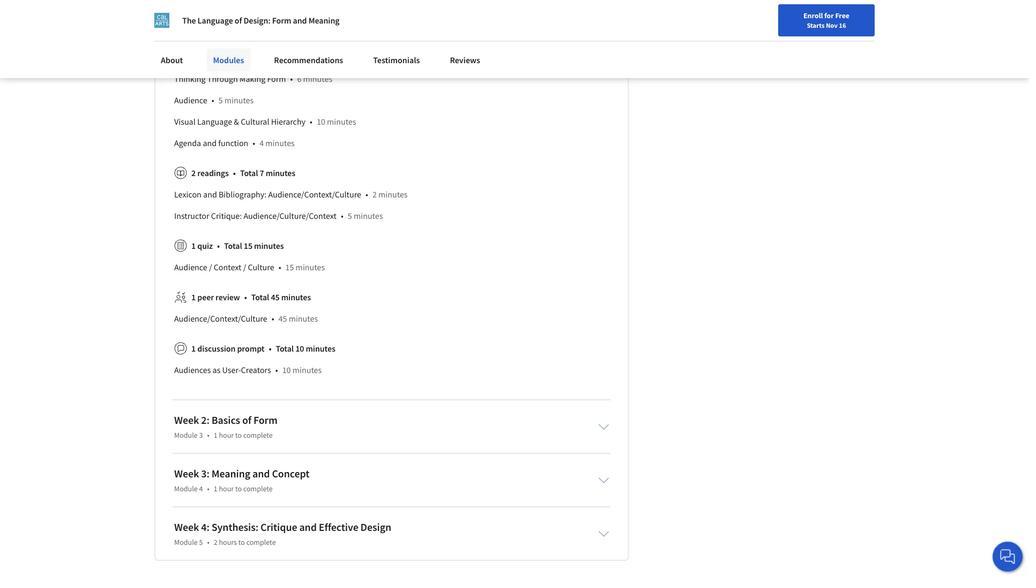 Task type: locate. For each thing, give the bounding box(es) containing it.
and inside week 4: synthesis: critique and effective design module 5 • 2 hours to complete
[[299, 521, 317, 535]]

preview module
[[370, 52, 430, 63]]

week 4: synthesis: critique and effective design module 5 • 2 hours to complete
[[174, 521, 391, 548]]

preview
[[370, 52, 400, 63]]

language
[[198, 15, 233, 26], [197, 116, 232, 127]]

enroll
[[804, 11, 823, 20]]

/
[[209, 262, 212, 273], [243, 262, 246, 273]]

2 horizontal spatial 2
[[373, 189, 377, 200]]

to inside week 3: meaning and concept module 4 • 1 hour to complete
[[235, 485, 242, 494]]

module inside week 2: basics of form module 3 • 1 hour to complete
[[174, 431, 198, 441]]

of left design:
[[235, 15, 242, 26]]

1 vertical spatial 45
[[279, 314, 287, 324]]

reviews link
[[444, 48, 487, 72]]

15 up audience / context / culture • 15 minutes
[[244, 241, 253, 252]]

audience/context/culture down • total 28 minutes
[[223, 52, 316, 63]]

10 right the "prompt"
[[295, 344, 304, 354]]

1 vertical spatial 4
[[199, 485, 203, 494]]

introduction:
[[174, 52, 221, 63]]

new
[[732, 34, 746, 43]]

2
[[191, 168, 196, 179], [373, 189, 377, 200], [214, 538, 217, 548]]

1 right 3
[[214, 431, 217, 441]]

3 module from the top
[[174, 538, 198, 548]]

2 module from the top
[[174, 485, 198, 494]]

hour inside week 3: meaning and concept module 4 • 1 hour to complete
[[219, 485, 234, 494]]

2 week from the top
[[174, 468, 199, 481]]

1
[[327, 52, 332, 63], [191, 241, 196, 252], [191, 292, 196, 303], [191, 344, 196, 354], [214, 431, 217, 441], [214, 485, 217, 494]]

agenda
[[174, 138, 201, 149]]

find your new career link
[[695, 32, 773, 46]]

hour for basics
[[219, 431, 234, 441]]

• total 28 minutes
[[225, 31, 292, 41]]

• total 7 minutes
[[233, 168, 295, 179]]

complete inside week 3: meaning and concept module 4 • 1 hour to complete
[[243, 485, 273, 494]]

4 down visual language & cultural hierarchy • 10 minutes
[[260, 138, 264, 149]]

1 vertical spatial language
[[197, 116, 232, 127]]

0 vertical spatial 2
[[191, 168, 196, 179]]

and
[[293, 15, 307, 26], [203, 138, 217, 149], [203, 189, 217, 200], [253, 468, 270, 481], [299, 521, 317, 535]]

1 vertical spatial week
[[174, 468, 199, 481]]

1 / from the left
[[209, 262, 212, 273]]

week for week 4: synthesis: critique and effective design
[[174, 521, 199, 535]]

2 hour from the top
[[219, 485, 234, 494]]

0 vertical spatial module
[[174, 431, 198, 441]]

hour inside week 2: basics of form module 3 • 1 hour to complete
[[219, 431, 234, 441]]

1 horizontal spatial /
[[243, 262, 246, 273]]

hour up synthesis:
[[219, 485, 234, 494]]

/ left context
[[209, 262, 212, 273]]

audience for audience
[[174, 95, 207, 106]]

critique
[[261, 521, 297, 535]]

language for &
[[197, 116, 232, 127]]

1 horizontal spatial 10
[[295, 344, 304, 354]]

total up context
[[224, 241, 242, 252]]

2 vertical spatial form
[[254, 414, 278, 428]]

week inside week 2: basics of form module 3 • 1 hour to complete
[[174, 414, 199, 428]]

complete down 'concept'
[[243, 485, 273, 494]]

to up synthesis:
[[235, 485, 242, 494]]

through
[[207, 74, 238, 84]]

0 horizontal spatial /
[[209, 262, 212, 273]]

1 vertical spatial 10
[[295, 344, 304, 354]]

find your new career
[[701, 34, 768, 43]]

to right hours
[[238, 538, 245, 548]]

15
[[244, 241, 253, 252], [285, 262, 294, 273]]

45
[[271, 292, 280, 303], [279, 314, 287, 324]]

1 vertical spatial module
[[174, 485, 198, 494]]

audience down 1 quiz
[[174, 262, 207, 273]]

total for total 10 minutes
[[276, 344, 294, 354]]

find
[[701, 34, 714, 43]]

audiences
[[174, 365, 211, 376]]

your
[[716, 34, 730, 43]]

1 vertical spatial to
[[235, 485, 242, 494]]

4 down 3:
[[199, 485, 203, 494]]

starts
[[807, 21, 825, 29]]

5
[[191, 31, 196, 41], [219, 95, 223, 106], [348, 211, 352, 222], [199, 538, 203, 548]]

for
[[825, 11, 834, 20]]

form inside week 2: basics of form module 3 • 1 hour to complete
[[254, 414, 278, 428]]

week inside week 4: synthesis: critique and effective design module 5 • 2 hours to complete
[[174, 521, 199, 535]]

language inside hide info about module content "region"
[[197, 116, 232, 127]]

form right basics
[[254, 414, 278, 428]]

and left 'concept'
[[253, 468, 270, 481]]

1 inside week 3: meaning and concept module 4 • 1 hour to complete
[[214, 485, 217, 494]]

0 vertical spatial week
[[174, 414, 199, 428]]

4
[[260, 138, 264, 149], [199, 485, 203, 494]]

hour
[[219, 431, 234, 441], [219, 485, 234, 494]]

show notifications image
[[885, 35, 897, 48]]

audience down thinking
[[174, 95, 207, 106]]

2 audience from the top
[[174, 262, 207, 273]]

0 horizontal spatial meaning
[[212, 468, 250, 481]]

instructor
[[174, 211, 209, 222]]

critique:
[[211, 211, 242, 222]]

audience/context/culture
[[223, 52, 316, 63], [268, 189, 361, 200], [174, 314, 267, 324]]

0 vertical spatial audience
[[174, 95, 207, 106]]

1 horizontal spatial meaning
[[309, 15, 340, 26]]

0 vertical spatial 15
[[244, 241, 253, 252]]

module
[[174, 431, 198, 441], [174, 485, 198, 494], [174, 538, 198, 548]]

audience/context/culture • 45 minutes
[[174, 314, 318, 324]]

2 / from the left
[[243, 262, 246, 273]]

10 down • total 10 minutes
[[282, 365, 291, 376]]

3 week from the top
[[174, 521, 199, 535]]

0 vertical spatial form
[[272, 15, 291, 26]]

/ left culture
[[243, 262, 246, 273]]

complete up week 3: meaning and concept module 4 • 1 hour to complete
[[243, 431, 273, 441]]

language up videos
[[198, 15, 233, 26]]

career
[[747, 34, 768, 43]]

1 vertical spatial hour
[[219, 485, 234, 494]]

2 vertical spatial complete
[[246, 538, 276, 548]]

0 vertical spatial 45
[[271, 292, 280, 303]]

meaning
[[309, 15, 340, 26], [212, 468, 250, 481]]

1 horizontal spatial 15
[[285, 262, 294, 273]]

form for of
[[254, 414, 278, 428]]

module inside week 3: meaning and concept module 4 • 1 hour to complete
[[174, 485, 198, 494]]

0 horizontal spatial 2
[[191, 168, 196, 179]]

2 vertical spatial 2
[[214, 538, 217, 548]]

and inside week 3: meaning and concept module 4 • 1 hour to complete
[[253, 468, 270, 481]]

to inside week 2: basics of form module 3 • 1 hour to complete
[[235, 431, 242, 441]]

and down 2 readings
[[203, 189, 217, 200]]

1 horizontal spatial 4
[[260, 138, 264, 149]]

15 right culture
[[285, 262, 294, 273]]

peer
[[197, 292, 214, 303]]

modules link
[[207, 48, 251, 72]]

hour down basics
[[219, 431, 234, 441]]

0 horizontal spatial 4
[[199, 485, 203, 494]]

to down basics
[[235, 431, 242, 441]]

45 down culture
[[271, 292, 280, 303]]

2 horizontal spatial 10
[[317, 116, 325, 127]]

total right the "prompt"
[[276, 344, 294, 354]]

2 vertical spatial module
[[174, 538, 198, 548]]

form left 6
[[267, 74, 286, 84]]

0 vertical spatial to
[[235, 431, 242, 441]]

total left 7 on the left top of page
[[240, 168, 258, 179]]

0 vertical spatial language
[[198, 15, 233, 26]]

enroll for free starts nov 16
[[804, 11, 850, 29]]

1 left minute
[[327, 52, 332, 63]]

10 right hierarchy
[[317, 116, 325, 127]]

0 vertical spatial hour
[[219, 431, 234, 441]]

total left 28
[[232, 31, 250, 41]]

1 vertical spatial complete
[[243, 485, 273, 494]]

week left 4: at the bottom of page
[[174, 521, 199, 535]]

function
[[218, 138, 248, 149]]

1 discussion prompt
[[191, 344, 265, 354]]

shopping cart: 1 item image
[[779, 29, 799, 47]]

language down audience • 5 minutes in the top left of the page
[[197, 116, 232, 127]]

2 vertical spatial audience/context/culture
[[174, 314, 267, 324]]

4 inside hide info about module content "region"
[[260, 138, 264, 149]]

1 hour from the top
[[219, 431, 234, 441]]

audience/context/culture up audience/culture/context at the left top of page
[[268, 189, 361, 200]]

and up recommendations
[[293, 15, 307, 26]]

None search field
[[153, 28, 410, 50]]

4:
[[201, 521, 209, 535]]

meaning up recommendations link
[[309, 15, 340, 26]]

1 vertical spatial form
[[267, 74, 286, 84]]

1 horizontal spatial 2
[[214, 538, 217, 548]]

module
[[402, 52, 430, 63]]

week left 2:
[[174, 414, 199, 428]]

quiz
[[197, 241, 213, 252]]

week for week 2: basics of form
[[174, 414, 199, 428]]

2 vertical spatial to
[[238, 538, 245, 548]]

2 inside week 4: synthesis: critique and effective design module 5 • 2 hours to complete
[[214, 538, 217, 548]]

3:
[[201, 468, 209, 481]]

week
[[174, 414, 199, 428], [174, 468, 199, 481], [174, 521, 199, 535]]

1 quiz
[[191, 241, 213, 252]]

hour for meaning
[[219, 485, 234, 494]]

week inside week 3: meaning and concept module 4 • 1 hour to complete
[[174, 468, 199, 481]]

1 vertical spatial of
[[242, 414, 251, 428]]

agenda and function • 4 minutes
[[174, 138, 295, 149]]

•
[[225, 31, 228, 41], [320, 52, 323, 63], [290, 74, 293, 84], [212, 95, 214, 106], [310, 116, 313, 127], [253, 138, 255, 149], [233, 168, 236, 179], [366, 189, 368, 200], [341, 211, 344, 222], [217, 241, 220, 252], [279, 262, 281, 273], [244, 292, 247, 303], [272, 314, 274, 324], [269, 344, 272, 354], [275, 365, 278, 376], [207, 431, 209, 441], [207, 485, 209, 494], [207, 538, 209, 548]]

complete for and
[[243, 485, 273, 494]]

audience/context/culture down 1 peer review
[[174, 314, 267, 324]]

about
[[161, 55, 183, 65]]

1 audience from the top
[[174, 95, 207, 106]]

0 vertical spatial complete
[[243, 431, 273, 441]]

total up the audience/context/culture • 45 minutes in the bottom left of the page
[[251, 292, 269, 303]]

of right basics
[[242, 414, 251, 428]]

module for week 2: basics of form
[[174, 431, 198, 441]]

2 vertical spatial week
[[174, 521, 199, 535]]

0 vertical spatial 4
[[260, 138, 264, 149]]

2 vertical spatial 10
[[282, 365, 291, 376]]

meaning right 3:
[[212, 468, 250, 481]]

1 vertical spatial audience/context/culture
[[268, 189, 361, 200]]

to
[[235, 431, 242, 441], [235, 485, 242, 494], [238, 538, 245, 548]]

1 vertical spatial audience
[[174, 262, 207, 273]]

lexicon
[[174, 189, 202, 200]]

complete inside week 2: basics of form module 3 • 1 hour to complete
[[243, 431, 273, 441]]

minute
[[333, 52, 359, 63]]

1 vertical spatial meaning
[[212, 468, 250, 481]]

week 2: basics of form module 3 • 1 hour to complete
[[174, 414, 278, 441]]

1 week from the top
[[174, 414, 199, 428]]

audience • 5 minutes
[[174, 95, 254, 106]]

testimonials link
[[367, 48, 426, 72]]

1 left quiz
[[191, 241, 196, 252]]

form right design:
[[272, 15, 291, 26]]

1 inside week 2: basics of form module 3 • 1 hour to complete
[[214, 431, 217, 441]]

week left 3:
[[174, 468, 199, 481]]

california institute of the arts image
[[154, 13, 169, 28]]

and right 'critique'
[[299, 521, 317, 535]]

1 up synthesis:
[[214, 485, 217, 494]]

minutes
[[262, 31, 292, 41], [303, 74, 332, 84], [224, 95, 254, 106], [327, 116, 356, 127], [266, 138, 295, 149], [266, 168, 295, 179], [379, 189, 408, 200], [354, 211, 383, 222], [254, 241, 284, 252], [296, 262, 325, 273], [281, 292, 311, 303], [289, 314, 318, 324], [306, 344, 336, 354], [293, 365, 322, 376]]

introduction: audience/context/culture • 1 minute
[[174, 52, 359, 63]]

0 vertical spatial 10
[[317, 116, 325, 127]]

meaning inside week 3: meaning and concept module 4 • 1 hour to complete
[[212, 468, 250, 481]]

basics
[[212, 414, 240, 428]]

complete down 'critique'
[[246, 538, 276, 548]]

for
[[159, 5, 170, 16]]

total
[[232, 31, 250, 41], [240, 168, 258, 179], [224, 241, 242, 252], [251, 292, 269, 303], [276, 344, 294, 354]]

45 down '• total 45 minutes'
[[279, 314, 287, 324]]

of
[[235, 15, 242, 26], [242, 414, 251, 428]]

1 module from the top
[[174, 431, 198, 441]]

audience
[[174, 95, 207, 106], [174, 262, 207, 273]]

• total 10 minutes
[[269, 344, 336, 354]]



Task type: vqa. For each thing, say whether or not it's contained in the screenshot.
2
yes



Task type: describe. For each thing, give the bounding box(es) containing it.
language for of
[[198, 15, 233, 26]]

review
[[216, 292, 240, 303]]

28
[[252, 31, 261, 41]]

about link
[[154, 48, 189, 72]]

2 readings
[[191, 168, 229, 179]]

0 horizontal spatial 10
[[282, 365, 291, 376]]

instructor critique: audience/culture/context • 5 minutes
[[174, 211, 383, 222]]

6
[[297, 74, 302, 84]]

of inside week 2: basics of form module 3 • 1 hour to complete
[[242, 414, 251, 428]]

• total 45 minutes
[[244, 292, 311, 303]]

to for meaning
[[235, 485, 242, 494]]

• total 15 minutes
[[217, 241, 284, 252]]

modules
[[213, 55, 244, 65]]

the language of design: form and meaning
[[182, 15, 340, 26]]

nov
[[826, 21, 838, 29]]

for link
[[154, 0, 218, 21]]

week for week 3: meaning and concept
[[174, 468, 199, 481]]

1 up audiences
[[191, 344, 196, 354]]

0 vertical spatial of
[[235, 15, 242, 26]]

module for week 3: meaning and concept
[[174, 485, 198, 494]]

• inside week 4: synthesis: critique and effective design module 5 • 2 hours to complete
[[207, 538, 209, 548]]

english
[[824, 34, 850, 44]]

concept
[[272, 468, 310, 481]]

1 vertical spatial 15
[[285, 262, 294, 273]]

week 3: meaning and concept module 4 • 1 hour to complete
[[174, 468, 310, 494]]

0 vertical spatial meaning
[[309, 15, 340, 26]]

form for design:
[[272, 15, 291, 26]]

• inside week 2: basics of form module 3 • 1 hour to complete
[[207, 431, 209, 441]]

1 vertical spatial 2
[[373, 189, 377, 200]]

cultural
[[241, 116, 269, 127]]

total for total 45 minutes
[[251, 292, 269, 303]]

5 inside week 4: synthesis: critique and effective design module 5 • 2 hours to complete
[[199, 538, 203, 548]]

3
[[199, 431, 203, 441]]

chat with us image
[[999, 549, 1016, 566]]

complete inside week 4: synthesis: critique and effective design module 5 • 2 hours to complete
[[246, 538, 276, 548]]

english button
[[804, 21, 869, 56]]

user-
[[222, 365, 241, 376]]

0 vertical spatial audience/context/culture
[[223, 52, 316, 63]]

45 for total
[[271, 292, 280, 303]]

audience/culture/context
[[244, 211, 337, 222]]

synthesis:
[[212, 521, 259, 535]]

making
[[240, 74, 265, 84]]

total for total 7 minutes
[[240, 168, 258, 179]]

the
[[182, 15, 196, 26]]

1 peer review
[[191, 292, 240, 303]]

culture
[[248, 262, 274, 273]]

audiences as user-creators • 10 minutes
[[174, 365, 322, 376]]

to for basics
[[235, 431, 242, 441]]

&
[[234, 116, 239, 127]]

lexicon and bibliography: audience/context/culture • 2 minutes
[[174, 189, 408, 200]]

design:
[[244, 15, 271, 26]]

2:
[[201, 414, 209, 428]]

testimonials
[[373, 55, 420, 65]]

as
[[213, 365, 221, 376]]

free
[[835, 11, 850, 20]]

effective
[[319, 521, 358, 535]]

hours
[[219, 538, 237, 548]]

visual
[[174, 116, 196, 127]]

1 left peer
[[191, 292, 196, 303]]

visual language & cultural hierarchy • 10 minutes
[[174, 116, 356, 127]]

videos
[[197, 31, 221, 41]]

form inside hide info about module content "region"
[[267, 74, 286, 84]]

recommendations link
[[268, 48, 350, 72]]

recommendations
[[274, 55, 343, 65]]

context
[[214, 262, 241, 273]]

thinking
[[174, 74, 206, 84]]

• inside week 3: meaning and concept module 4 • 1 hour to complete
[[207, 485, 209, 494]]

to inside week 4: synthesis: critique and effective design module 5 • 2 hours to complete
[[238, 538, 245, 548]]

reviews
[[450, 55, 480, 65]]

preview module link
[[370, 52, 430, 63]]

readings
[[197, 168, 229, 179]]

0 horizontal spatial 15
[[244, 241, 253, 252]]

45 for •
[[279, 314, 287, 324]]

prompt
[[237, 344, 265, 354]]

4 inside week 3: meaning and concept module 4 • 1 hour to complete
[[199, 485, 203, 494]]

7
[[260, 168, 264, 179]]

design
[[361, 521, 391, 535]]

hierarchy
[[271, 116, 306, 127]]

complete for of
[[243, 431, 273, 441]]

audience for audience / context / culture
[[174, 262, 207, 273]]

thinking through making form • 6 minutes
[[174, 74, 332, 84]]

module inside week 4: synthesis: critique and effective design module 5 • 2 hours to complete
[[174, 538, 198, 548]]

creators
[[241, 365, 271, 376]]

16
[[839, 21, 846, 29]]

audience / context / culture • 15 minutes
[[174, 262, 325, 273]]

hide info about module content region
[[174, 21, 609, 386]]

and right agenda
[[203, 138, 217, 149]]

total for total 15 minutes
[[224, 241, 242, 252]]

discussion
[[197, 344, 236, 354]]

bibliography:
[[219, 189, 267, 200]]

total for total 28 minutes
[[232, 31, 250, 41]]

5 videos
[[191, 31, 221, 41]]



